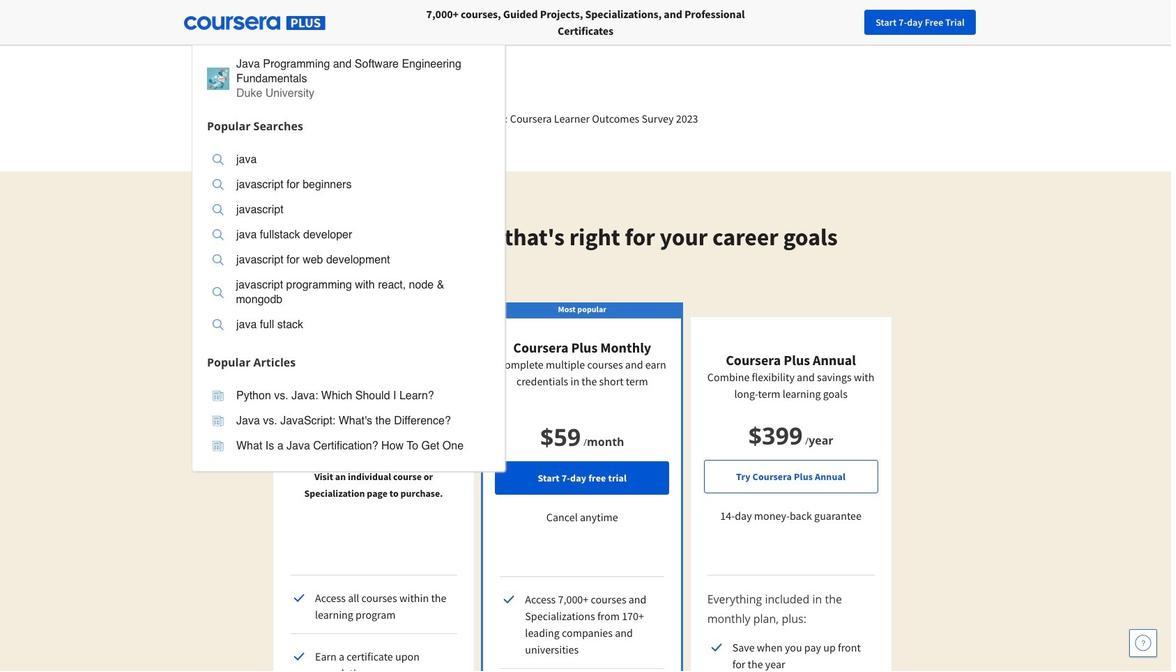 Task type: vqa. For each thing, say whether or not it's contained in the screenshot.
'COURSERA PLUS' image
yes



Task type: describe. For each thing, give the bounding box(es) containing it.
1 list box from the top
[[192, 138, 505, 350]]

What do you want to learn? text field
[[192, 9, 499, 37]]

2 list box from the top
[[192, 375, 505, 471]]



Task type: locate. For each thing, give the bounding box(es) containing it.
coursera plus image
[[184, 16, 326, 30]]

help center image
[[1135, 635, 1152, 652]]

suggestion image image
[[207, 68, 229, 90], [213, 154, 224, 165], [213, 179, 224, 190], [213, 204, 224, 215], [213, 229, 224, 241], [213, 255, 224, 266], [213, 287, 224, 298], [213, 319, 224, 331], [213, 391, 224, 402], [213, 416, 224, 427], [213, 441, 224, 452]]

autocomplete results list box
[[192, 42, 506, 472]]

1 vertical spatial list box
[[192, 375, 505, 471]]

0 vertical spatial list box
[[192, 138, 505, 350]]

None search field
[[192, 9, 527, 472]]

list box
[[192, 138, 505, 350], [192, 375, 505, 471]]



